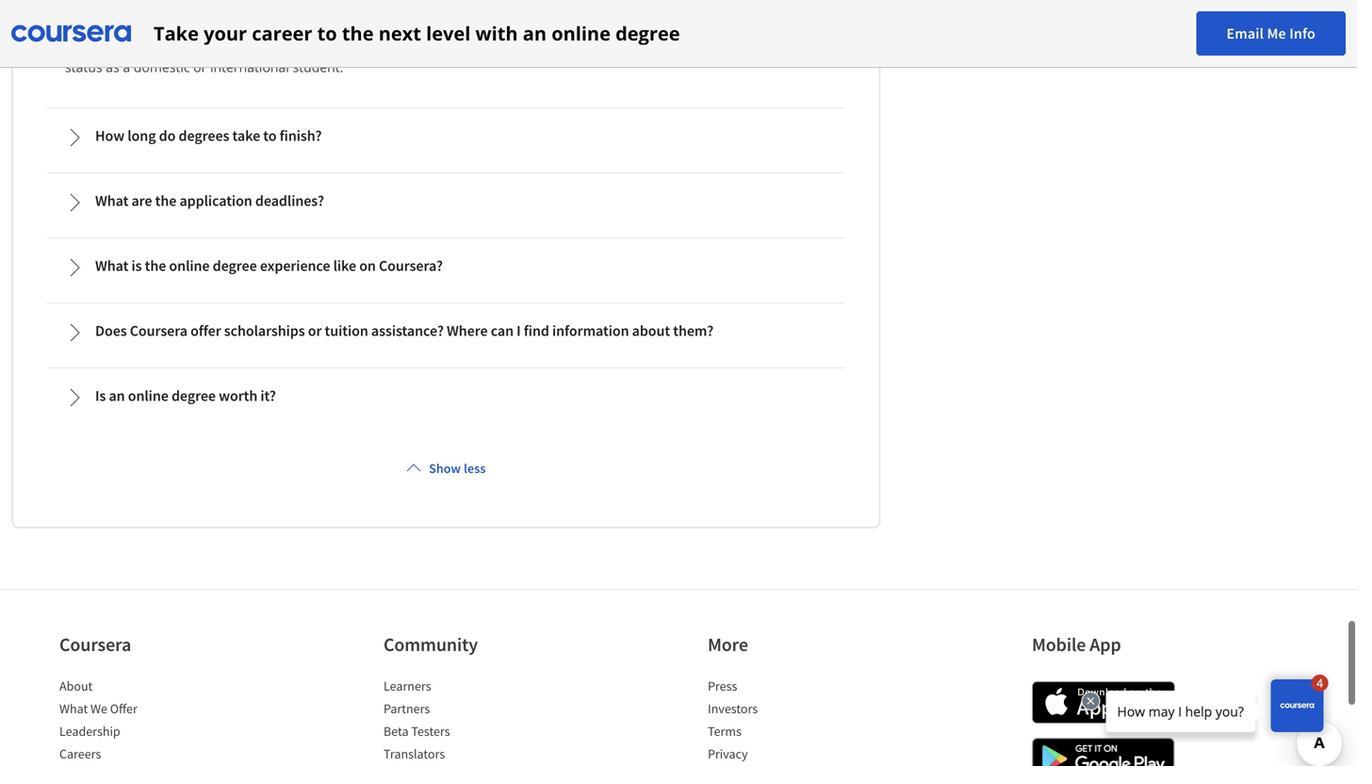 Task type: describe. For each thing, give the bounding box(es) containing it.
testers
[[411, 723, 450, 740]]

community
[[384, 633, 478, 657]]

how long do degrees take to finish? button
[[50, 111, 843, 162]]

learners
[[384, 678, 431, 695]]

is inside yes, all you need is a reliable internet connection. no matter where you are in the world, you can enroll in the degree programs that coursera's university partners offer, though there may be specific application requirements based on your status as a domestic or international student.
[[171, 13, 180, 31]]

partners
[[288, 35, 341, 53]]

internet
[[244, 13, 293, 31]]

that
[[128, 35, 153, 53]]

what for what are the application deadlines?
[[95, 191, 129, 210]]

like
[[333, 256, 356, 275]]

partners link
[[384, 700, 430, 717]]

may
[[465, 35, 491, 53]]

level
[[426, 20, 471, 46]]

degree inside is an online degree worth it? dropdown button
[[172, 387, 216, 405]]

less
[[464, 460, 486, 477]]

requirements
[[633, 35, 717, 53]]

more
[[708, 633, 748, 657]]

0 vertical spatial an
[[523, 20, 547, 46]]

email
[[1227, 24, 1264, 43]]

does coursera offer scholarships or tuition assistance? where can i find information about them?
[[95, 321, 714, 340]]

app
[[1090, 633, 1122, 657]]

programs
[[65, 35, 125, 53]]

terms
[[708, 723, 742, 740]]

international
[[210, 58, 289, 76]]

the down what are the application deadlines?
[[145, 256, 166, 275]]

the down do
[[155, 191, 177, 210]]

what is the online degree experience like on coursera? button
[[50, 241, 843, 292]]

is
[[95, 387, 106, 405]]

what are the application deadlines?
[[95, 191, 324, 210]]

1 in from the left
[[530, 13, 541, 31]]

find
[[524, 321, 549, 340]]

about
[[632, 321, 670, 340]]

show
[[429, 460, 461, 477]]

list containing how long do degrees take to finish?
[[43, 0, 849, 429]]

beta
[[384, 723, 409, 740]]

coursera?
[[379, 256, 443, 275]]

are inside yes, all you need is a reliable internet connection. no matter where you are in the world, you can enroll in the degree programs that coursera's university partners offer, though there may be specific application requirements based on your status as a domestic or international student.
[[506, 13, 526, 31]]

as
[[106, 58, 119, 76]]

0 horizontal spatial a
[[123, 58, 130, 76]]

1 vertical spatial coursera
[[59, 633, 131, 657]]

on inside yes, all you need is a reliable internet connection. no matter where you are in the world, you can enroll in the degree programs that coursera's university partners offer, though there may be specific application requirements based on your status as a domestic or international student.
[[761, 35, 777, 53]]

email me info button
[[1197, 11, 1346, 56]]

offer
[[191, 321, 221, 340]]

is an online degree worth it? button
[[50, 371, 843, 422]]

based
[[721, 35, 758, 53]]

2 in from the left
[[700, 13, 711, 31]]

do
[[159, 126, 176, 145]]

1 vertical spatial online
[[169, 256, 210, 275]]

me
[[1268, 24, 1287, 43]]

leadership link
[[59, 723, 120, 740]]

0 vertical spatial online
[[552, 20, 611, 46]]

careers link
[[59, 746, 101, 763]]

assistance?
[[371, 321, 444, 340]]

on inside dropdown button
[[359, 256, 376, 275]]

what inside about what we offer leadership careers
[[59, 700, 88, 717]]

yes, all you need is a reliable internet connection. no matter where you are in the world, you can enroll in the degree programs that coursera's university partners offer, though there may be specific application requirements based on your status as a domestic or international student.
[[65, 13, 809, 76]]

email me info
[[1227, 24, 1316, 43]]

world,
[[568, 13, 606, 31]]

the up based
[[715, 13, 735, 31]]

coursera's
[[157, 35, 221, 53]]

what for what is the online degree experience like on coursera?
[[95, 256, 129, 275]]

1 you from the left
[[110, 13, 133, 31]]

though
[[381, 35, 425, 53]]

application inside dropdown button
[[180, 191, 252, 210]]

where
[[438, 13, 476, 31]]

matter
[[393, 13, 434, 31]]

investors link
[[708, 700, 758, 717]]

your inside yes, all you need is a reliable internet connection. no matter where you are in the world, you can enroll in the degree programs that coursera's university partners offer, though there may be specific application requirements based on your status as a domestic or international student.
[[781, 35, 809, 53]]

them?
[[673, 321, 714, 340]]

yes,
[[65, 13, 89, 31]]

or inside dropdown button
[[308, 321, 322, 340]]

finish?
[[280, 126, 322, 145]]

long
[[128, 126, 156, 145]]

show less button
[[399, 452, 494, 486]]

translators
[[384, 746, 445, 763]]

2 you from the left
[[480, 13, 503, 31]]

how
[[95, 126, 125, 145]]

degree inside what is the online degree experience like on coursera? dropdown button
[[213, 256, 257, 275]]

about
[[59, 678, 93, 695]]

it?
[[261, 387, 276, 405]]

university
[[225, 35, 285, 53]]

can inside dropdown button
[[491, 321, 514, 340]]

3 you from the left
[[610, 13, 632, 31]]

what are the application deadlines? button
[[50, 176, 843, 227]]

press investors terms privacy
[[708, 678, 758, 763]]

partners
[[384, 700, 430, 717]]

translators link
[[384, 746, 445, 763]]

or inside yes, all you need is a reliable internet connection. no matter where you are in the world, you can enroll in the degree programs that coursera's university partners offer, though there may be specific application requirements based on your status as a domestic or international student.
[[193, 58, 207, 76]]

domestic
[[134, 58, 190, 76]]

show less
[[429, 460, 486, 477]]

are inside what are the application deadlines? dropdown button
[[131, 191, 152, 210]]



Task type: vqa. For each thing, say whether or not it's contained in the screenshot.
job-
no



Task type: locate. For each thing, give the bounding box(es) containing it.
coursera left 'offer'
[[130, 321, 188, 340]]

connection.
[[296, 13, 368, 31]]

0 horizontal spatial can
[[491, 321, 514, 340]]

list for more
[[708, 677, 868, 766]]

the
[[544, 13, 565, 31], [715, 13, 735, 31], [342, 20, 374, 46], [155, 191, 177, 210], [145, 256, 166, 275]]

need
[[136, 13, 167, 31]]

0 vertical spatial coursera
[[130, 321, 188, 340]]

degree up based
[[739, 13, 781, 31]]

can inside yes, all you need is a reliable internet connection. no matter where you are in the world, you can enroll in the degree programs that coursera's university partners offer, though there may be specific application requirements based on your status as a domestic or international student.
[[636, 13, 658, 31]]

what up does
[[95, 256, 129, 275]]

get it on google play image
[[1032, 738, 1176, 766]]

an
[[523, 20, 547, 46], [109, 387, 125, 405]]

list for community
[[384, 677, 544, 766]]

on
[[761, 35, 777, 53], [359, 256, 376, 275]]

on right like
[[359, 256, 376, 275]]

1 horizontal spatial or
[[308, 321, 322, 340]]

your
[[204, 20, 247, 46], [781, 35, 809, 53]]

investors
[[708, 700, 758, 717]]

1 horizontal spatial on
[[761, 35, 777, 53]]

0 vertical spatial is
[[171, 13, 180, 31]]

1 horizontal spatial your
[[781, 35, 809, 53]]

take
[[154, 20, 199, 46]]

offer
[[110, 700, 137, 717]]

2 vertical spatial what
[[59, 700, 88, 717]]

in up the specific
[[530, 13, 541, 31]]

online right is
[[128, 387, 169, 405]]

there
[[428, 35, 461, 53]]

1 vertical spatial what
[[95, 256, 129, 275]]

in
[[530, 13, 541, 31], [700, 13, 711, 31]]

press
[[708, 678, 738, 695]]

1 vertical spatial a
[[123, 58, 130, 76]]

experience
[[260, 256, 330, 275]]

0 vertical spatial to
[[317, 20, 337, 46]]

coursera inside dropdown button
[[130, 321, 188, 340]]

a right as in the left of the page
[[123, 58, 130, 76]]

coursera
[[130, 321, 188, 340], [59, 633, 131, 657]]

1 vertical spatial can
[[491, 321, 514, 340]]

1 horizontal spatial to
[[317, 20, 337, 46]]

0 horizontal spatial in
[[530, 13, 541, 31]]

0 horizontal spatial on
[[359, 256, 376, 275]]

can left i
[[491, 321, 514, 340]]

what down how
[[95, 191, 129, 210]]

your right based
[[781, 35, 809, 53]]

degree left worth
[[172, 387, 216, 405]]

to right take
[[263, 126, 277, 145]]

are up 'be'
[[506, 13, 526, 31]]

can
[[636, 13, 658, 31], [491, 321, 514, 340]]

careers
[[59, 746, 101, 763]]

application down how long do degrees take to finish?
[[180, 191, 252, 210]]

learners partners beta testers translators
[[384, 678, 450, 763]]

0 horizontal spatial you
[[110, 13, 133, 31]]

is
[[171, 13, 180, 31], [131, 256, 142, 275]]

worth
[[219, 387, 258, 405]]

i
[[517, 321, 521, 340]]

0 vertical spatial on
[[761, 35, 777, 53]]

online
[[552, 20, 611, 46], [169, 256, 210, 275], [128, 387, 169, 405]]

list containing learners
[[384, 677, 544, 766]]

0 vertical spatial what
[[95, 191, 129, 210]]

is an online degree worth it?
[[95, 387, 276, 405]]

next
[[379, 20, 421, 46]]

1 vertical spatial are
[[131, 191, 152, 210]]

0 horizontal spatial your
[[204, 20, 247, 46]]

the up the specific
[[544, 13, 565, 31]]

deadlines?
[[255, 191, 324, 210]]

tuition
[[325, 321, 368, 340]]

enroll
[[661, 13, 697, 31]]

mobile
[[1032, 633, 1086, 657]]

1 vertical spatial or
[[308, 321, 322, 340]]

be
[[494, 35, 510, 53]]

privacy link
[[708, 746, 748, 763]]

info
[[1290, 24, 1316, 43]]

or left 'tuition'
[[308, 321, 322, 340]]

in right enroll
[[700, 13, 711, 31]]

the left next
[[342, 20, 374, 46]]

how long do degrees take to finish?
[[95, 126, 322, 145]]

0 vertical spatial application
[[562, 35, 630, 53]]

1 vertical spatial on
[[359, 256, 376, 275]]

what down the about
[[59, 700, 88, 717]]

we
[[91, 700, 107, 717]]

are down long
[[131, 191, 152, 210]]

learners link
[[384, 678, 431, 695]]

1 horizontal spatial is
[[171, 13, 180, 31]]

you right world,
[[610, 13, 632, 31]]

list for coursera
[[59, 677, 220, 766]]

1 horizontal spatial an
[[523, 20, 547, 46]]

1 horizontal spatial can
[[636, 13, 658, 31]]

0 horizontal spatial or
[[193, 58, 207, 76]]

student.
[[293, 58, 344, 76]]

mobile app
[[1032, 633, 1122, 657]]

application inside yes, all you need is a reliable internet connection. no matter where you are in the world, you can enroll in the degree programs that coursera's university partners offer, though there may be specific application requirements based on your status as a domestic or international student.
[[562, 35, 630, 53]]

2 horizontal spatial you
[[610, 13, 632, 31]]

1 vertical spatial an
[[109, 387, 125, 405]]

does
[[95, 321, 127, 340]]

press link
[[708, 678, 738, 695]]

download on the app store image
[[1032, 682, 1176, 724]]

is inside dropdown button
[[131, 256, 142, 275]]

0 horizontal spatial are
[[131, 191, 152, 210]]

1 horizontal spatial application
[[562, 35, 630, 53]]

all
[[93, 13, 107, 31]]

1 horizontal spatial a
[[184, 13, 191, 31]]

coursera up the about
[[59, 633, 131, 657]]

1 horizontal spatial in
[[700, 13, 711, 31]]

you right all
[[110, 13, 133, 31]]

0 vertical spatial a
[[184, 13, 191, 31]]

what is the online degree experience like on coursera?
[[95, 256, 443, 275]]

0 horizontal spatial online
[[128, 387, 169, 405]]

online up 'offer'
[[169, 256, 210, 275]]

0 horizontal spatial is
[[131, 256, 142, 275]]

reliable
[[195, 13, 240, 31]]

terms link
[[708, 723, 742, 740]]

degree
[[739, 13, 781, 31], [616, 20, 680, 46], [213, 256, 257, 275], [172, 387, 216, 405]]

with
[[476, 20, 518, 46]]

information
[[552, 321, 629, 340]]

application down world,
[[562, 35, 630, 53]]

2 vertical spatial online
[[128, 387, 169, 405]]

degree left experience
[[213, 256, 257, 275]]

0 horizontal spatial application
[[180, 191, 252, 210]]

leadership
[[59, 723, 120, 740]]

can left enroll
[[636, 13, 658, 31]]

does coursera offer scholarships or tuition assistance? where can i find information about them? button
[[50, 306, 843, 357]]

to up student.
[[317, 20, 337, 46]]

degree right world,
[[616, 20, 680, 46]]

degree inside yes, all you need is a reliable internet connection. no matter where you are in the world, you can enroll in the degree programs that coursera's university partners offer, though there may be specific application requirements based on your status as a domestic or international student.
[[739, 13, 781, 31]]

about link
[[59, 678, 93, 695]]

0 vertical spatial can
[[636, 13, 658, 31]]

take your career to the next level with an online degree
[[154, 20, 680, 46]]

list
[[43, 0, 849, 429], [59, 677, 220, 766], [384, 677, 544, 766], [708, 677, 868, 766]]

2 horizontal spatial online
[[552, 20, 611, 46]]

1 horizontal spatial are
[[506, 13, 526, 31]]

no
[[371, 13, 389, 31]]

coursera image
[[11, 18, 131, 49]]

1 vertical spatial to
[[263, 126, 277, 145]]

what we offer link
[[59, 700, 137, 717]]

online right 'be'
[[552, 20, 611, 46]]

to inside dropdown button
[[263, 126, 277, 145]]

take
[[232, 126, 260, 145]]

about what we offer leadership careers
[[59, 678, 137, 763]]

0 horizontal spatial an
[[109, 387, 125, 405]]

or
[[193, 58, 207, 76], [308, 321, 322, 340]]

list containing about
[[59, 677, 220, 766]]

an inside dropdown button
[[109, 387, 125, 405]]

offer,
[[344, 35, 377, 53]]

0 vertical spatial are
[[506, 13, 526, 31]]

list containing press
[[708, 677, 868, 766]]

a up coursera's
[[184, 13, 191, 31]]

status
[[65, 58, 102, 76]]

an right is
[[109, 387, 125, 405]]

specific
[[513, 35, 559, 53]]

a
[[184, 13, 191, 31], [123, 58, 130, 76]]

what
[[95, 191, 129, 210], [95, 256, 129, 275], [59, 700, 88, 717]]

you up 'be'
[[480, 13, 503, 31]]

0 horizontal spatial to
[[263, 126, 277, 145]]

1 horizontal spatial you
[[480, 13, 503, 31]]

1 vertical spatial is
[[131, 256, 142, 275]]

0 vertical spatial or
[[193, 58, 207, 76]]

where
[[447, 321, 488, 340]]

beta testers link
[[384, 723, 450, 740]]

your up international
[[204, 20, 247, 46]]

or down coursera's
[[193, 58, 207, 76]]

1 horizontal spatial online
[[169, 256, 210, 275]]

on right based
[[761, 35, 777, 53]]

1 vertical spatial application
[[180, 191, 252, 210]]

an right 'be'
[[523, 20, 547, 46]]

privacy
[[708, 746, 748, 763]]



